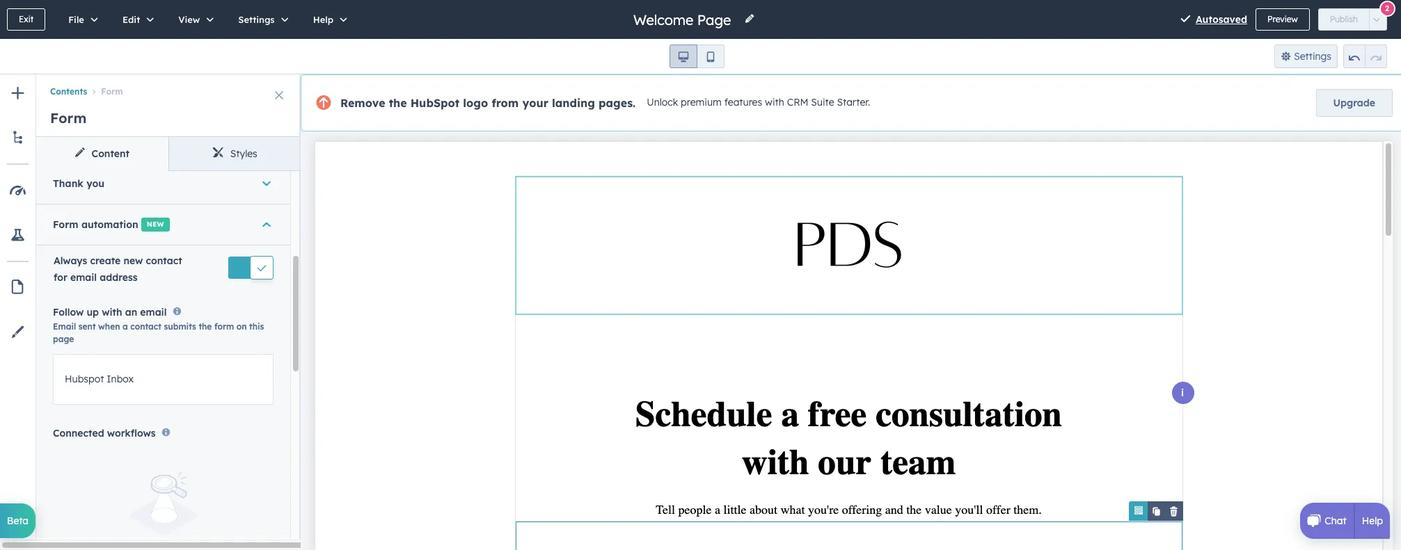 Task type: locate. For each thing, give the bounding box(es) containing it.
1 vertical spatial the
[[199, 322, 212, 332]]

contact inside always create new contact for email address
[[146, 255, 182, 267]]

automation
[[81, 218, 138, 231]]

1 horizontal spatial with
[[765, 96, 785, 109]]

help
[[313, 14, 334, 25], [1362, 515, 1384, 528]]

remove the hubspot logo from your landing pages.
[[340, 96, 636, 110]]

1 vertical spatial contact
[[130, 322, 162, 332]]

tab list containing content
[[36, 137, 301, 171]]

styles
[[230, 148, 257, 160]]

contact right new
[[146, 255, 182, 267]]

1 vertical spatial help
[[1362, 515, 1384, 528]]

address
[[100, 271, 138, 284]]

autosaved button
[[1196, 11, 1248, 28]]

group up premium
[[670, 45, 725, 68]]

contents button
[[50, 87, 87, 97]]

premium
[[681, 96, 722, 109]]

view button
[[164, 0, 224, 39]]

contact down an
[[130, 322, 162, 332]]

0 vertical spatial email
[[70, 271, 97, 284]]

1 vertical spatial email
[[140, 306, 167, 319]]

help button
[[298, 0, 357, 39]]

2 group from the left
[[1344, 45, 1388, 68]]

0 horizontal spatial settings
[[238, 14, 275, 25]]

follow up with an email
[[53, 306, 167, 319]]

a
[[123, 322, 128, 332]]

0 vertical spatial caret image
[[262, 177, 271, 191]]

0 horizontal spatial help
[[313, 14, 334, 25]]

new
[[147, 220, 164, 229]]

page
[[53, 334, 74, 345]]

caret image inside thank you dropdown button
[[262, 177, 271, 191]]

form down contents button
[[50, 109, 87, 127]]

1 vertical spatial caret image
[[262, 218, 271, 232]]

email inside always create new contact for email address
[[70, 271, 97, 284]]

settings button
[[224, 0, 298, 39], [1275, 45, 1338, 68]]

unlock premium features with crm suite starter.
[[647, 96, 870, 109]]

0 vertical spatial form
[[101, 87, 123, 97]]

form
[[214, 322, 234, 332]]

on
[[237, 322, 247, 332]]

preview button
[[1256, 8, 1310, 31]]

connected
[[53, 428, 104, 440]]

an
[[125, 306, 137, 319]]

with
[[765, 96, 785, 109], [102, 306, 122, 319]]

group down publish group
[[1344, 45, 1388, 68]]

create
[[90, 255, 121, 267]]

email
[[70, 271, 97, 284], [140, 306, 167, 319]]

navigation containing contents
[[36, 75, 301, 100]]

settings
[[238, 14, 275, 25], [1294, 50, 1332, 63]]

form up always
[[53, 218, 78, 231]]

landing
[[552, 96, 595, 110]]

group
[[670, 45, 725, 68], [1344, 45, 1388, 68]]

1 horizontal spatial the
[[389, 96, 407, 110]]

0 horizontal spatial email
[[70, 271, 97, 284]]

settings right view button
[[238, 14, 275, 25]]

0 vertical spatial contact
[[146, 255, 182, 267]]

publish
[[1330, 14, 1358, 24]]

0 horizontal spatial the
[[199, 322, 212, 332]]

this
[[249, 322, 264, 332]]

file button
[[54, 0, 108, 39]]

email up email sent when a contact submits the form on this page
[[140, 306, 167, 319]]

tab list
[[36, 137, 301, 171]]

1 horizontal spatial email
[[140, 306, 167, 319]]

submits
[[164, 322, 196, 332]]

email down always
[[70, 271, 97, 284]]

0 vertical spatial help
[[313, 14, 334, 25]]

the right the remove
[[389, 96, 407, 110]]

follow
[[53, 306, 84, 319]]

for
[[54, 271, 67, 284]]

thank you button
[[53, 163, 274, 204]]

you
[[86, 177, 105, 190]]

the left form at the left of the page
[[199, 322, 212, 332]]

1 caret image from the top
[[262, 177, 271, 191]]

thank
[[53, 177, 83, 190]]

pages.
[[599, 96, 636, 110]]

hubspot
[[65, 374, 104, 386]]

from
[[492, 96, 519, 110]]

0 vertical spatial settings
[[238, 14, 275, 25]]

autosaved
[[1196, 13, 1248, 26]]

1 horizontal spatial group
[[1344, 45, 1388, 68]]

hubspot inbox
[[65, 374, 134, 386]]

with left "crm"
[[765, 96, 785, 109]]

email sent when a contact submits the form on this page
[[53, 322, 264, 345]]

0 vertical spatial with
[[765, 96, 785, 109]]

the
[[389, 96, 407, 110], [199, 322, 212, 332]]

content
[[92, 148, 129, 160]]

0 horizontal spatial group
[[670, 45, 725, 68]]

with up when
[[102, 306, 122, 319]]

caret image
[[262, 177, 271, 191], [262, 218, 271, 232]]

1 vertical spatial form
[[50, 109, 87, 127]]

0 vertical spatial settings button
[[224, 0, 298, 39]]

None field
[[632, 10, 736, 29]]

contact inside email sent when a contact submits the form on this page
[[130, 322, 162, 332]]

beta
[[7, 515, 29, 528]]

form automation
[[53, 218, 138, 231]]

settings down 'preview' button
[[1294, 50, 1332, 63]]

navigation
[[36, 75, 301, 100]]

form
[[101, 87, 123, 97], [50, 109, 87, 127], [53, 218, 78, 231]]

remove
[[340, 96, 385, 110]]

1 horizontal spatial settings button
[[1275, 45, 1338, 68]]

1 vertical spatial with
[[102, 306, 122, 319]]

1 vertical spatial settings
[[1294, 50, 1332, 63]]

form right contents
[[101, 87, 123, 97]]

contact
[[146, 255, 182, 267], [130, 322, 162, 332]]



Task type: vqa. For each thing, say whether or not it's contained in the screenshot.
Company inside the popup button
no



Task type: describe. For each thing, give the bounding box(es) containing it.
unlock
[[647, 96, 678, 109]]

up
[[87, 306, 99, 319]]

0 vertical spatial the
[[389, 96, 407, 110]]

the inside email sent when a contact submits the form on this page
[[199, 322, 212, 332]]

1 vertical spatial settings button
[[1275, 45, 1338, 68]]

sent
[[78, 322, 96, 332]]

beta button
[[0, 504, 36, 539]]

contents
[[50, 87, 87, 97]]

always create new contact for email address
[[54, 255, 182, 284]]

preview
[[1268, 14, 1298, 24]]

file
[[68, 14, 84, 25]]

2 caret image from the top
[[262, 218, 271, 232]]

workflows
[[107, 428, 156, 440]]

1 horizontal spatial help
[[1362, 515, 1384, 528]]

2
[[1386, 3, 1390, 13]]

always
[[54, 255, 87, 267]]

edit button
[[108, 0, 164, 39]]

exit link
[[7, 8, 45, 31]]

upgrade
[[1334, 97, 1376, 109]]

publish button
[[1319, 8, 1370, 31]]

starter.
[[837, 96, 870, 109]]

close image
[[275, 91, 283, 100]]

when
[[98, 322, 120, 332]]

content link
[[36, 137, 168, 171]]

thank you
[[53, 177, 105, 190]]

publish group
[[1319, 8, 1388, 31]]

2 vertical spatial form
[[53, 218, 78, 231]]

chat
[[1325, 515, 1347, 528]]

0 horizontal spatial with
[[102, 306, 122, 319]]

styles link
[[168, 137, 301, 171]]

edit
[[123, 14, 140, 25]]

hubspot
[[411, 96, 460, 110]]

inbox
[[107, 374, 134, 386]]

suite
[[811, 96, 835, 109]]

new
[[124, 255, 143, 267]]

email
[[53, 322, 76, 332]]

your
[[522, 96, 549, 110]]

form button
[[87, 87, 123, 97]]

logo
[[463, 96, 488, 110]]

0 horizontal spatial settings button
[[224, 0, 298, 39]]

exit
[[19, 14, 34, 24]]

connected workflows
[[53, 428, 156, 440]]

1 group from the left
[[670, 45, 725, 68]]

features
[[725, 96, 763, 109]]

view
[[178, 14, 200, 25]]

crm
[[787, 96, 809, 109]]

help inside button
[[313, 14, 334, 25]]

upgrade link
[[1316, 89, 1393, 117]]

1 horizontal spatial settings
[[1294, 50, 1332, 63]]



